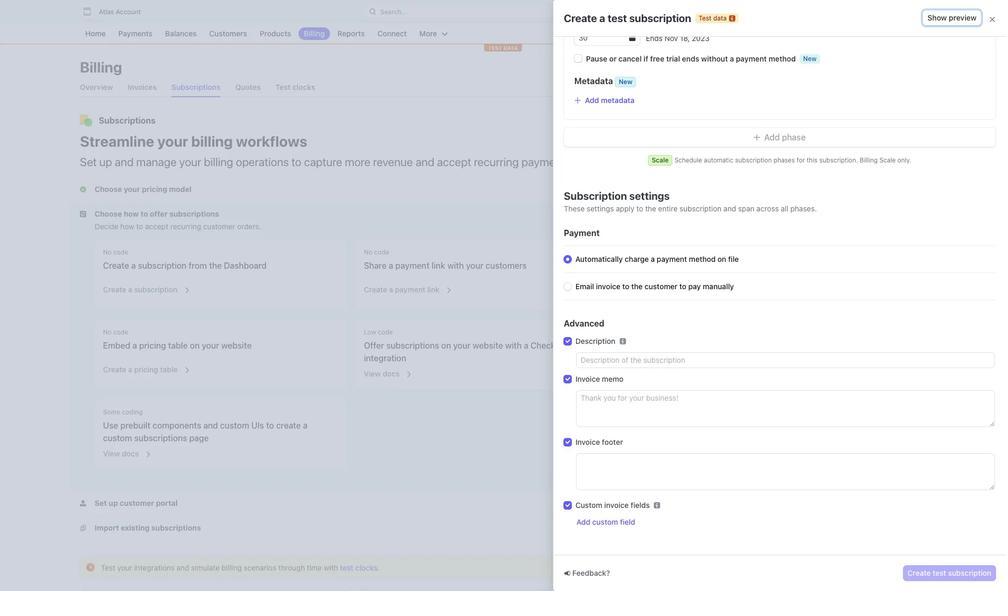 Task type: locate. For each thing, give the bounding box(es) containing it.
svg image for create test subscription
[[794, 64, 800, 70]]

payment inside create a payment link button
[[395, 285, 425, 294]]

the
[[645, 204, 656, 213], [209, 261, 222, 270], [632, 282, 643, 291]]

website inside no code embed a pricing table on your website
[[221, 341, 252, 350]]

set
[[80, 155, 97, 169]]

new
[[803, 55, 817, 63], [619, 78, 633, 86]]

Thank you for your business! text field
[[577, 391, 995, 426]]

more right capture
[[345, 155, 371, 169]]

customer
[[203, 222, 235, 231], [645, 282, 678, 291]]

add left the phase
[[764, 133, 780, 142]]

these
[[564, 204, 585, 213]]

svg image left the add phase
[[754, 134, 760, 141]]

decide
[[95, 222, 118, 231]]

settings up 'entire'
[[630, 190, 670, 202]]

0 vertical spatial custom
[[220, 421, 249, 430]]

0 vertical spatial offer
[[738, 165, 754, 174]]

through
[[278, 563, 305, 572]]

settings
[[630, 190, 670, 202], [587, 204, 614, 213]]

add down metadata
[[585, 96, 599, 105]]

2 invoice from the top
[[576, 437, 600, 446]]

advanced
[[564, 319, 605, 328]]

1 vertical spatial new
[[619, 78, 633, 86]]

to left capture
[[292, 155, 302, 169]]

1 vertical spatial view
[[103, 449, 120, 458]]

subscriptions inside some coding use prebuilt components and custom uis to create a custom subscriptions page
[[134, 433, 187, 443]]

view docs button down prebuilt
[[97, 442, 152, 461]]

add phase
[[764, 133, 806, 142]]

prebuilt
[[120, 421, 150, 430]]

create a subscription
[[103, 285, 177, 294]]

more right learn
[[759, 250, 777, 259]]

table up create a pricing table button
[[168, 341, 188, 350]]

no for share a payment link with your customers
[[364, 248, 373, 256]]

invoice for email invoice to the customer to pay manually
[[596, 282, 621, 291]]

2 vertical spatial custom
[[593, 517, 618, 526]]

no
[[103, 248, 112, 256], [364, 248, 373, 256], [103, 328, 112, 336]]

svg image for add phase
[[754, 134, 760, 141]]

subscription settings these settings apply to the entire subscription and span across all phases.
[[564, 190, 817, 213]]

code
[[113, 248, 128, 256], [374, 248, 389, 256], [113, 328, 128, 336], [378, 328, 393, 336]]

memo
[[602, 374, 624, 383]]

subscriptions inside dropdown button
[[169, 209, 219, 218]]

with left test clocks link
[[324, 563, 338, 572]]

1 horizontal spatial the
[[632, 282, 643, 291]]

orders.
[[237, 222, 261, 231]]

or inside 0.5% on recurring payments create subscriptions, offer trials or discounts, and effortlessly manage recurring billing.
[[775, 165, 782, 174]]

code inside no code embed a pricing table on your website
[[113, 328, 128, 336]]

0.5% on recurring payments create subscriptions, offer trials or discounts, and effortlessly manage recurring billing.
[[664, 152, 903, 183]]

0 vertical spatial link
[[432, 261, 445, 270]]

2 vertical spatial the
[[632, 282, 643, 291]]

no for create a subscription from the dashboard
[[103, 248, 112, 256]]

with left customers on the top
[[448, 261, 464, 270]]

code for create
[[113, 248, 128, 256]]

docs
[[383, 369, 400, 378], [122, 449, 139, 458]]

view for use prebuilt components and custom uis to create a custom subscriptions page
[[103, 449, 120, 458]]

to right apply at the top of the page
[[637, 204, 643, 213]]

more
[[345, 155, 371, 169], [759, 250, 777, 259]]

add inside "add phase" 'button'
[[764, 133, 780, 142]]

scale left only.
[[880, 156, 896, 164]]

0 horizontal spatial view docs
[[103, 449, 139, 458]]

your inside low code offer subscriptions on your website with a checkout integration
[[453, 341, 471, 350]]

0 horizontal spatial docs
[[122, 449, 139, 458]]

1 vertical spatial method
[[689, 255, 716, 263]]

2 horizontal spatial with
[[505, 341, 522, 350]]

0 vertical spatial new
[[803, 55, 817, 63]]

invoice for custom invoice fields
[[605, 501, 629, 510]]

add down custom
[[577, 517, 591, 526]]

to down choose how to offer subscriptions dropdown button
[[136, 222, 143, 231]]

custom left uis
[[220, 421, 249, 430]]

on inside 0.5% on recurring payments create subscriptions, offer trials or discounts, and effortlessly manage recurring billing.
[[683, 152, 692, 161]]

0 vertical spatial invoice
[[809, 208, 833, 217]]

payments left globally.
[[522, 155, 571, 169]]

charge
[[625, 255, 649, 263]]

0 horizontal spatial svg image
[[754, 134, 760, 141]]

docs for prebuilt
[[122, 449, 139, 458]]

dashboard
[[224, 261, 267, 270]]

18,
[[680, 33, 690, 42]]

1 vertical spatial offer
[[150, 209, 168, 218]]

your
[[157, 133, 188, 150], [179, 155, 201, 169], [466, 261, 484, 270], [202, 341, 219, 350], [453, 341, 471, 350], [117, 563, 132, 572]]

code down the decide
[[113, 248, 128, 256]]

recurring inside streamline your billing workflows set up and manage your billing operations to capture more revenue and accept recurring payments globally.
[[474, 155, 519, 169]]

table
[[168, 341, 188, 350], [160, 365, 178, 374]]

payments left one-
[[727, 208, 760, 217]]

test your integrations and simulate billing scenarios through time with test clocks .
[[101, 563, 380, 572]]

invoice right email
[[596, 282, 621, 291]]

0 vertical spatial or
[[609, 54, 617, 63]]

to up decide how to accept recurring customer orders.
[[141, 209, 148, 218]]

1 vertical spatial test
[[101, 563, 115, 572]]

2023
[[692, 33, 710, 42]]

0 vertical spatial settings
[[630, 190, 670, 202]]

with left "checkout"
[[505, 341, 522, 350]]

0 horizontal spatial accept
[[145, 222, 168, 231]]

payment up create a payment link button
[[396, 261, 430, 270]]

table inside button
[[160, 365, 178, 374]]

link down no code share a payment link with your customers
[[427, 285, 440, 294]]

code inside low code offer subscriptions on your website with a checkout integration
[[378, 328, 393, 336]]

create a pricing table
[[103, 365, 178, 374]]

to down charge
[[623, 282, 630, 291]]

1 horizontal spatial with
[[448, 261, 464, 270]]

offer up decide how to accept recurring customer orders.
[[150, 209, 168, 218]]

0 vertical spatial pricing
[[139, 341, 166, 350]]

time inside billing scale 0.8% on recurring payments and one-time invoice payments
[[792, 208, 807, 217]]

apply
[[616, 204, 635, 213]]

1 vertical spatial add
[[764, 133, 780, 142]]

payments inside 0.5% on recurring payments create subscriptions, offer trials or discounts, and effortlessly manage recurring billing.
[[727, 152, 760, 161]]

accept inside streamline your billing workflows set up and manage your billing operations to capture more revenue and accept recurring payments globally.
[[437, 155, 471, 169]]

1 vertical spatial docs
[[122, 449, 139, 458]]

0 horizontal spatial view
[[103, 449, 120, 458]]

and
[[115, 155, 134, 169], [416, 155, 435, 169], [821, 165, 834, 174], [724, 204, 736, 213], [762, 208, 775, 217], [203, 421, 218, 430], [177, 563, 189, 572]]

custom inside button
[[593, 517, 618, 526]]

footer
[[602, 437, 623, 446]]

0 vertical spatial more
[[345, 155, 371, 169]]

and down subscription.
[[821, 165, 834, 174]]

0 horizontal spatial customer
[[203, 222, 235, 231]]

1 horizontal spatial customer
[[645, 282, 678, 291]]

some coding use prebuilt components and custom uis to create a custom subscriptions page
[[103, 408, 308, 443]]

or right the pause on the top
[[609, 54, 617, 63]]

1 vertical spatial customer
[[645, 282, 678, 291]]

1 horizontal spatial docs
[[383, 369, 400, 378]]

1 vertical spatial invoice
[[596, 282, 621, 291]]

2 vertical spatial with
[[324, 563, 338, 572]]

view down integration
[[364, 369, 381, 378]]

1 vertical spatial billing
[[204, 155, 233, 169]]

None text field
[[577, 454, 995, 490]]

the right from
[[209, 261, 222, 270]]

to inside button
[[701, 250, 708, 259]]

0 vertical spatial view docs
[[364, 369, 400, 378]]

0 horizontal spatial the
[[209, 261, 222, 270]]

view down use
[[103, 449, 120, 458]]

no up "embed"
[[103, 328, 112, 336]]

no inside no code embed a pricing table on your website
[[103, 328, 112, 336]]

billing inside billing scale 0.8% on recurring payments and one-time invoice payments
[[664, 194, 685, 203]]

0 vertical spatial add
[[585, 96, 599, 105]]

create a payment link
[[364, 285, 440, 294]]

0 vertical spatial billing
[[191, 133, 233, 150]]

1 horizontal spatial svg image
[[794, 64, 800, 70]]

code up share
[[374, 248, 389, 256]]

settings down subscription
[[587, 204, 614, 213]]

pricing
[[139, 341, 166, 350], [134, 365, 158, 374]]

filter button
[[703, 60, 740, 75]]

1 vertical spatial link
[[427, 285, 440, 294]]

1 horizontal spatial view docs
[[364, 369, 400, 378]]

and left simulate
[[177, 563, 189, 572]]

custom
[[576, 501, 603, 510]]

None number field
[[575, 30, 625, 45]]

0 vertical spatial test
[[699, 14, 712, 22]]

view docs button down offer
[[358, 362, 413, 381]]

0 horizontal spatial new
[[619, 78, 633, 86]]

subscriptions up decide how to accept recurring customer orders.
[[169, 209, 219, 218]]

table inside no code embed a pricing table on your website
[[168, 341, 188, 350]]

0 vertical spatial method
[[769, 54, 796, 63]]

create a pricing table button
[[97, 358, 191, 377]]

link
[[432, 261, 445, 270], [427, 285, 440, 294]]

test for test data
[[699, 14, 712, 22]]

0 vertical spatial how
[[124, 209, 139, 218]]

how right choose
[[124, 209, 139, 218]]

2 horizontal spatial the
[[645, 204, 656, 213]]

across
[[757, 204, 779, 213]]

no for embed a pricing table on your website
[[103, 328, 112, 336]]

0 vertical spatial view docs button
[[358, 362, 413, 381]]

code inside no code create a subscription from the dashboard
[[113, 248, 128, 256]]

1 vertical spatial table
[[160, 365, 178, 374]]

2 vertical spatial subscriptions
[[134, 433, 187, 443]]

0 horizontal spatial more
[[345, 155, 371, 169]]

custom
[[220, 421, 249, 430], [103, 433, 132, 443], [593, 517, 618, 526]]

the left 'entire'
[[645, 204, 656, 213]]

upgrade to scale
[[668, 250, 729, 259]]

table down no code embed a pricing table on your website
[[160, 365, 178, 374]]

2 website from the left
[[473, 341, 503, 350]]

0 horizontal spatial create test subscription
[[804, 63, 888, 72]]

1 horizontal spatial manage
[[876, 165, 903, 174]]

customer down automatically charge a payment method on file
[[645, 282, 678, 291]]

and left span
[[724, 204, 736, 213]]

invoice inside billing scale 0.8% on recurring payments and one-time invoice payments
[[809, 208, 833, 217]]

1 website from the left
[[221, 341, 252, 350]]

svg image right 'export'
[[794, 64, 800, 70]]

or down phases
[[775, 165, 782, 174]]

create test subscription
[[804, 63, 888, 72], [908, 568, 992, 577]]

1 vertical spatial with
[[505, 341, 522, 350]]

create a payment link button
[[358, 278, 453, 297]]

file
[[728, 255, 739, 263]]

manage down only.
[[876, 165, 903, 174]]

a inside low code offer subscriptions on your website with a checkout integration
[[524, 341, 529, 350]]

subscription.
[[820, 156, 858, 164]]

invoice up add custom field
[[605, 501, 629, 510]]

0 vertical spatial svg image
[[794, 64, 800, 70]]

create
[[276, 421, 301, 430]]

Description of the subscription text field
[[577, 353, 995, 368]]

time right the through
[[307, 563, 322, 572]]

add inside 'add custom field' button
[[577, 517, 591, 526]]

method
[[769, 54, 796, 63], [689, 255, 716, 263]]

no inside no code create a subscription from the dashboard
[[103, 248, 112, 256]]

low code offer subscriptions on your website with a checkout integration
[[364, 328, 568, 363]]

0 vertical spatial create test subscription
[[804, 63, 888, 72]]

if
[[644, 54, 649, 63]]

1 vertical spatial view docs
[[103, 449, 139, 458]]

1 vertical spatial more
[[759, 250, 777, 259]]

1 horizontal spatial create test subscription
[[908, 568, 992, 577]]

0 horizontal spatial website
[[221, 341, 252, 350]]

billing for billing
[[80, 58, 122, 76]]

and left one-
[[762, 208, 775, 217]]

to right upgrade
[[701, 250, 708, 259]]

custom down custom invoice fields
[[593, 517, 618, 526]]

0 horizontal spatial manage
[[136, 155, 177, 169]]

0 vertical spatial with
[[448, 261, 464, 270]]

add phase button
[[564, 128, 996, 147]]

0 vertical spatial invoice
[[576, 374, 600, 383]]

test left integrations on the bottom
[[101, 563, 115, 572]]

1 horizontal spatial test
[[699, 14, 712, 22]]

on inside billing scale 0.8% on recurring payments and one-time invoice payments
[[683, 208, 692, 217]]

offer left the "trials"
[[738, 165, 754, 174]]

pay
[[689, 282, 701, 291]]

and inside subscription settings these settings apply to the entire subscription and span across all phases.
[[724, 204, 736, 213]]

0 vertical spatial time
[[792, 208, 807, 217]]

0 vertical spatial subscriptions
[[169, 209, 219, 218]]

test clocks link
[[340, 563, 378, 572]]

1 vertical spatial or
[[775, 165, 782, 174]]

no up share
[[364, 248, 373, 256]]

1 vertical spatial subscriptions
[[386, 341, 439, 350]]

how inside dropdown button
[[124, 209, 139, 218]]

Pause or cancel if free trial ends without a payment method checkbox
[[575, 55, 582, 62]]

one-
[[777, 208, 792, 217]]

no inside no code share a payment link with your customers
[[364, 248, 373, 256]]

svg image inside create test subscription link
[[794, 64, 800, 70]]

payments down the effortlessly
[[835, 208, 868, 217]]

1 horizontal spatial view docs button
[[358, 362, 413, 381]]

scale down billing.
[[687, 194, 706, 203]]

1 vertical spatial view docs button
[[97, 442, 152, 461]]

link up create a payment link button
[[432, 261, 445, 270]]

accept
[[437, 155, 471, 169], [145, 222, 168, 231]]

0 horizontal spatial test
[[101, 563, 115, 572]]

0 horizontal spatial custom
[[103, 433, 132, 443]]

1 invoice from the top
[[576, 374, 600, 383]]

1 vertical spatial time
[[307, 563, 322, 572]]

pricing down no code embed a pricing table on your website
[[134, 365, 158, 374]]

view
[[364, 369, 381, 378], [103, 449, 120, 458]]

payment
[[564, 228, 600, 238]]

description
[[576, 337, 616, 345]]

pause or cancel if free trial ends without a payment method
[[586, 54, 796, 63]]

create test subscription link
[[790, 60, 905, 75]]

pricing up create a pricing table button
[[139, 341, 166, 350]]

1 horizontal spatial or
[[775, 165, 782, 174]]

the inside no code create a subscription from the dashboard
[[209, 261, 222, 270]]

manage
[[136, 155, 177, 169], [876, 165, 903, 174]]

0 vertical spatial accept
[[437, 155, 471, 169]]

svg image inside "add phase" 'button'
[[754, 134, 760, 141]]

subscription inside subscription settings these settings apply to the entire subscription and span across all phases.
[[680, 204, 722, 213]]

docs down prebuilt
[[122, 449, 139, 458]]

1 horizontal spatial offer
[[738, 165, 754, 174]]

add for add metadata
[[585, 96, 599, 105]]

no down the decide
[[103, 248, 112, 256]]

no code share a payment link with your customers
[[364, 248, 527, 270]]

0 vertical spatial view
[[364, 369, 381, 378]]

pricing inside no code embed a pricing table on your website
[[139, 341, 166, 350]]

metadata
[[575, 76, 613, 86]]

new up metadata
[[619, 78, 633, 86]]

test
[[608, 12, 627, 24], [829, 63, 843, 72], [340, 563, 354, 572], [933, 568, 947, 577]]

invoice for invoice memo
[[576, 374, 600, 383]]

invoice right all
[[809, 208, 833, 217]]

docs down integration
[[383, 369, 400, 378]]

custom down use
[[103, 433, 132, 443]]

1 vertical spatial settings
[[587, 204, 614, 213]]

invoice left "footer"
[[576, 437, 600, 446]]

1 horizontal spatial accept
[[437, 155, 471, 169]]

the inside subscription settings these settings apply to the entire subscription and span across all phases.
[[645, 204, 656, 213]]

scenarios
[[244, 563, 276, 572]]

new right 'export'
[[803, 55, 817, 63]]

workflows
[[236, 133, 307, 150]]

upgrade
[[668, 250, 699, 259]]

scale left learn
[[710, 250, 729, 259]]

1 vertical spatial the
[[209, 261, 222, 270]]

1 horizontal spatial view
[[364, 369, 381, 378]]

0 vertical spatial table
[[168, 341, 188, 350]]

page
[[189, 433, 209, 443]]

1 horizontal spatial method
[[769, 54, 796, 63]]

billing
[[80, 58, 122, 76], [674, 138, 696, 147], [860, 156, 878, 164], [664, 194, 685, 203]]

1 horizontal spatial website
[[473, 341, 503, 350]]

customer left orders.
[[203, 222, 235, 231]]

0 vertical spatial the
[[645, 204, 656, 213]]

subscriptions up integration
[[386, 341, 439, 350]]

code right low at the bottom left of the page
[[378, 328, 393, 336]]

manage down streamline
[[136, 155, 177, 169]]

with
[[448, 261, 464, 270], [505, 341, 522, 350], [324, 563, 338, 572]]

payments up the "trials"
[[727, 152, 760, 161]]

1 vertical spatial invoice
[[576, 437, 600, 446]]

code inside no code share a payment link with your customers
[[374, 248, 389, 256]]

billing for billing scale 0.8% on recurring payments and one-time invoice payments
[[664, 194, 685, 203]]

code for offer
[[378, 328, 393, 336]]

code up "embed"
[[113, 328, 128, 336]]

docs for subscriptions
[[383, 369, 400, 378]]

starter
[[698, 138, 722, 147]]

scale left "schedule"
[[652, 156, 669, 164]]

payment inside no code share a payment link with your customers
[[396, 261, 430, 270]]

test left data
[[699, 14, 712, 22]]

manage inside streamline your billing workflows set up and manage your billing operations to capture more revenue and accept recurring payments globally.
[[136, 155, 177, 169]]

to right uis
[[266, 421, 274, 430]]

from
[[189, 261, 207, 270]]

to inside some coding use prebuilt components and custom uis to create a custom subscriptions page
[[266, 421, 274, 430]]

view docs down use
[[103, 449, 139, 458]]

the down charge
[[632, 282, 643, 291]]

and up page at the left bottom of the page
[[203, 421, 218, 430]]

view docs down integration
[[364, 369, 400, 378]]

payment down no code share a payment link with your customers
[[395, 285, 425, 294]]

1 vertical spatial create test subscription
[[908, 568, 992, 577]]

view docs
[[364, 369, 400, 378], [103, 449, 139, 458]]

svg image
[[794, 64, 800, 70], [754, 134, 760, 141]]

how right the decide
[[120, 222, 134, 231]]

time
[[792, 208, 807, 217], [307, 563, 322, 572]]

0 horizontal spatial offer
[[150, 209, 168, 218]]

1 vertical spatial pricing
[[134, 365, 158, 374]]

time right all
[[792, 208, 807, 217]]

0 vertical spatial docs
[[383, 369, 400, 378]]

code for embed
[[113, 328, 128, 336]]

0 horizontal spatial time
[[307, 563, 322, 572]]

0 horizontal spatial view docs button
[[97, 442, 152, 461]]

create inside no code create a subscription from the dashboard
[[103, 261, 129, 270]]

invoice left memo
[[576, 374, 600, 383]]

subscriptions down components
[[134, 433, 187, 443]]

create test subscription inside create test subscription button
[[908, 568, 992, 577]]

field
[[620, 517, 635, 526]]

view for offer subscriptions on your website with a checkout integration
[[364, 369, 381, 378]]

a inside no code share a payment link with your customers
[[389, 261, 393, 270]]

discounts,
[[784, 165, 819, 174]]



Task type: vqa. For each thing, say whether or not it's contained in the screenshot.
0 within Uncaptured 0
no



Task type: describe. For each thing, give the bounding box(es) containing it.
only.
[[898, 156, 912, 164]]

0 horizontal spatial or
[[609, 54, 617, 63]]

pause
[[586, 54, 608, 63]]

offer inside dropdown button
[[150, 209, 168, 218]]

some
[[103, 408, 120, 416]]

1 vertical spatial accept
[[145, 222, 168, 231]]

show
[[928, 13, 947, 22]]

subscription inside no code create a subscription from the dashboard
[[138, 261, 187, 270]]

email invoice to the customer to pay manually
[[576, 282, 734, 291]]

learn
[[737, 250, 757, 259]]

choose how to offer subscriptions button
[[80, 209, 221, 219]]

upgrade to scale button
[[664, 248, 733, 262]]

offer inside 0.5% on recurring payments create subscriptions, offer trials or discounts, and effortlessly manage recurring billing.
[[738, 165, 754, 174]]

link inside create a payment link button
[[427, 285, 440, 294]]

test data
[[488, 45, 518, 51]]

automatic
[[704, 156, 734, 164]]

the for code
[[209, 261, 222, 270]]

add for add custom field
[[577, 517, 591, 526]]

view docs for offer subscriptions on your website with a checkout integration
[[364, 369, 400, 378]]

billing starter
[[674, 138, 722, 147]]

time for through
[[307, 563, 322, 572]]

phase
[[782, 133, 806, 142]]

svg image
[[707, 64, 714, 70]]

feedback? button
[[564, 568, 610, 578]]

components
[[153, 421, 201, 430]]

time for one-
[[792, 208, 807, 217]]

link inside no code share a payment link with your customers
[[432, 261, 445, 270]]

0 vertical spatial customer
[[203, 222, 235, 231]]

preview
[[949, 13, 977, 22]]

and right revenue
[[416, 155, 435, 169]]

with inside low code offer subscriptions on your website with a checkout integration
[[505, 341, 522, 350]]

a inside no code create a subscription from the dashboard
[[131, 261, 136, 270]]

cancel
[[619, 54, 642, 63]]

pricing inside button
[[134, 365, 158, 374]]

filter
[[718, 63, 736, 72]]

pricing
[[664, 116, 693, 125]]

show preview
[[928, 13, 977, 22]]

payments inside streamline your billing workflows set up and manage your billing operations to capture more revenue and accept recurring payments globally.
[[522, 155, 571, 169]]

and right up
[[115, 155, 134, 169]]

1 horizontal spatial custom
[[220, 421, 249, 430]]

0.5%
[[664, 152, 681, 161]]

manage inside 0.5% on recurring payments create subscriptions, offer trials or discounts, and effortlessly manage recurring billing.
[[876, 165, 903, 174]]

scale inside button
[[710, 250, 729, 259]]

website inside low code offer subscriptions on your website with a checkout integration
[[473, 341, 503, 350]]

0 horizontal spatial settings
[[587, 204, 614, 213]]

to inside streamline your billing workflows set up and manage your billing operations to capture more revenue and accept recurring payments globally.
[[292, 155, 302, 169]]

scale inside billing scale 0.8% on recurring payments and one-time invoice payments
[[687, 194, 706, 203]]

data
[[504, 45, 518, 51]]

create a test subscription
[[564, 12, 692, 24]]

a inside some coding use prebuilt components and custom uis to create a custom subscriptions page
[[303, 421, 308, 430]]

to left pay
[[680, 282, 687, 291]]

decide how to accept recurring customer orders.
[[95, 222, 261, 231]]

invoice for invoice footer
[[576, 437, 600, 446]]

0 horizontal spatial method
[[689, 255, 716, 263]]

add for add phase
[[764, 133, 780, 142]]

your inside no code embed a pricing table on your website
[[202, 341, 219, 350]]

0 horizontal spatial with
[[324, 563, 338, 572]]

create a subscription button
[[97, 278, 191, 297]]

free
[[650, 54, 665, 63]]

operations
[[236, 155, 289, 169]]

choose
[[95, 209, 122, 218]]

choose how to offer subscriptions
[[95, 209, 219, 218]]

this
[[807, 156, 818, 164]]

no code create a subscription from the dashboard
[[103, 248, 267, 270]]

and inside billing scale 0.8% on recurring payments and one-time invoice payments
[[762, 208, 775, 217]]

for
[[797, 156, 805, 164]]

integrations
[[134, 563, 175, 572]]

low
[[364, 328, 376, 336]]

a inside no code embed a pricing table on your website
[[132, 341, 137, 350]]

and inside 0.5% on recurring payments create subscriptions, offer trials or discounts, and effortlessly manage recurring billing.
[[821, 165, 834, 174]]

on inside no code embed a pricing table on your website
[[190, 341, 200, 350]]

globally.
[[574, 155, 614, 169]]

fields
[[631, 501, 650, 510]]

payment right filter
[[736, 54, 767, 63]]

custom invoice fields
[[576, 501, 650, 510]]

view docs for use prebuilt components and custom uis to create a custom subscriptions page
[[103, 449, 139, 458]]

1 vertical spatial custom
[[103, 433, 132, 443]]

schedule
[[675, 156, 702, 164]]

checkout
[[531, 341, 568, 350]]

test for test your integrations and simulate billing scenarios through time with test clocks .
[[101, 563, 115, 572]]

add metadata button
[[575, 96, 635, 105]]

trials
[[756, 165, 773, 174]]

test inside button
[[933, 568, 947, 577]]

schedule automatic subscription phases for this subscription. billing scale only.
[[675, 156, 912, 164]]

revenue
[[373, 155, 413, 169]]

code for share
[[374, 248, 389, 256]]

streamline
[[80, 133, 154, 150]]

coding
[[122, 408, 143, 416]]

automatically
[[576, 255, 623, 263]]

add custom field button
[[577, 517, 635, 527]]

payment up email invoice to the customer to pay manually
[[657, 255, 687, 263]]

learn more link
[[737, 250, 777, 260]]

share
[[364, 261, 387, 270]]

create inside 0.5% on recurring payments create subscriptions, offer trials or discounts, and effortlessly manage recurring billing.
[[664, 165, 687, 174]]

view docs button for prebuilt
[[97, 442, 152, 461]]

billing.
[[697, 174, 719, 183]]

simulate
[[191, 563, 220, 572]]

how for decide
[[120, 222, 134, 231]]

invoice footer
[[576, 437, 623, 446]]

to inside dropdown button
[[141, 209, 148, 218]]

export button
[[744, 60, 785, 75]]

1 horizontal spatial new
[[803, 55, 817, 63]]

create test subscription inside create test subscription link
[[804, 63, 888, 72]]

billing scale 0.8% on recurring payments and one-time invoice payments
[[664, 194, 868, 217]]

your inside no code share a payment link with your customers
[[466, 261, 484, 270]]

customers
[[486, 261, 527, 270]]

add metadata
[[585, 96, 635, 105]]

export
[[758, 63, 781, 72]]

learn more
[[737, 250, 777, 259]]

phases
[[774, 156, 795, 164]]

on inside low code offer subscriptions on your website with a checkout integration
[[441, 341, 451, 350]]

embed
[[103, 341, 130, 350]]

use
[[103, 421, 118, 430]]

1 horizontal spatial more
[[759, 250, 777, 259]]

no code embed a pricing table on your website
[[103, 328, 252, 350]]

up
[[99, 155, 112, 169]]

2 vertical spatial billing
[[222, 563, 242, 572]]

subscription
[[564, 190, 627, 202]]

recurring inside billing scale 0.8% on recurring payments and one-time invoice payments
[[694, 208, 725, 217]]

clocks
[[355, 563, 378, 572]]

with inside no code share a payment link with your customers
[[448, 261, 464, 270]]

manually
[[703, 282, 734, 291]]

test data
[[699, 14, 727, 22]]

how for choose
[[124, 209, 139, 218]]

subscriptions inside low code offer subscriptions on your website with a checkout integration
[[386, 341, 439, 350]]

and inside some coding use prebuilt components and custom uis to create a custom subscriptions page
[[203, 421, 218, 430]]

effortlessly
[[836, 165, 874, 174]]

.
[[378, 563, 380, 572]]

the for settings
[[645, 204, 656, 213]]

data
[[714, 14, 727, 22]]

feedback?
[[572, 568, 610, 577]]

more inside streamline your billing workflows set up and manage your billing operations to capture more revenue and accept recurring payments globally.
[[345, 155, 371, 169]]

to inside subscription settings these settings apply to the entire subscription and span across all phases.
[[637, 204, 643, 213]]

billing for billing starter
[[674, 138, 696, 147]]

view docs button for subscriptions
[[358, 362, 413, 381]]

phases.
[[791, 204, 817, 213]]



